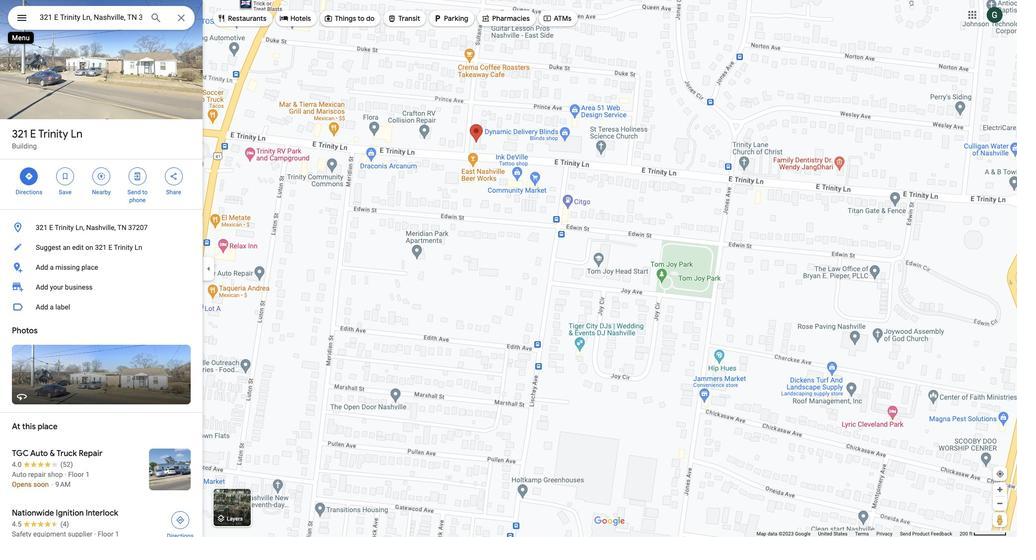 Task type: describe. For each thing, give the bounding box(es) containing it.

[[433, 13, 442, 24]]

4.5
[[12, 520, 22, 528]]

add a missing place button
[[0, 257, 203, 277]]

trinity for ln,
[[55, 224, 74, 232]]

label
[[55, 303, 70, 311]]

 restaurants
[[217, 13, 267, 24]]


[[543, 13, 552, 24]]

pharmacies
[[492, 14, 530, 23]]

a for label
[[50, 303, 54, 311]]


[[217, 13, 226, 24]]

place inside button
[[81, 263, 98, 271]]

ln,
[[75, 224, 84, 232]]

truck
[[56, 449, 77, 459]]

200 ft button
[[960, 531, 1007, 537]]

ft
[[970, 531, 973, 537]]

show street view coverage image
[[993, 512, 1008, 527]]

atms
[[554, 14, 572, 23]]

zoom out image
[[997, 500, 1004, 507]]

repair
[[28, 470, 46, 478]]

layers
[[227, 516, 243, 522]]

data
[[768, 531, 778, 537]]

on
[[85, 243, 93, 251]]

states
[[834, 531, 848, 537]]

actions for 321 e trinity ln region
[[0, 159, 203, 209]]

repair
[[79, 449, 102, 459]]

photos
[[12, 326, 38, 336]]

share
[[166, 189, 181, 196]]


[[324, 13, 333, 24]]

·
[[65, 470, 66, 478]]

hotels
[[290, 14, 311, 23]]

business
[[65, 283, 93, 291]]

auto inside the auto repair shop · floor 1 opens soon ⋅ 9 am
[[12, 470, 26, 478]]

this
[[22, 422, 36, 432]]

footer inside google maps element
[[757, 531, 960, 537]]

add for add your business
[[36, 283, 48, 291]]

(52)
[[60, 461, 73, 468]]

ignition
[[56, 508, 84, 518]]

zoom in image
[[997, 486, 1004, 493]]

your
[[50, 283, 63, 291]]

add your business
[[36, 283, 93, 291]]

&
[[50, 449, 55, 459]]

privacy
[[877, 531, 893, 537]]

1 vertical spatial place
[[38, 422, 58, 432]]

4.5 stars 4 reviews image
[[12, 519, 69, 529]]

missing
[[55, 263, 80, 271]]

e for ln,
[[49, 224, 53, 232]]

add a label button
[[0, 297, 203, 317]]

 button
[[8, 6, 36, 32]]

directions
[[16, 189, 42, 196]]

321 e trinity ln main content
[[0, 0, 203, 537]]

ln inside the 321 e trinity ln building
[[71, 127, 82, 141]]

1
[[86, 470, 90, 478]]

suggest
[[36, 243, 61, 251]]

product
[[913, 531, 930, 537]]

floor
[[68, 470, 84, 478]]

auto repair shop · floor 1 opens soon ⋅ 9 am
[[12, 470, 90, 488]]

united states button
[[818, 531, 848, 537]]

at this place
[[12, 422, 58, 432]]

add a label
[[36, 303, 70, 311]]

restaurants
[[228, 14, 267, 23]]

shop
[[48, 470, 63, 478]]

things
[[335, 14, 356, 23]]

opens
[[12, 480, 32, 488]]

 parking
[[433, 13, 468, 24]]


[[133, 171, 142, 182]]

 hotels
[[280, 13, 311, 24]]

200 ft
[[960, 531, 973, 537]]


[[16, 11, 28, 25]]

edit
[[72, 243, 84, 251]]

321 inside button
[[95, 243, 107, 251]]

to inside  things to do
[[358, 14, 365, 23]]

building
[[12, 142, 37, 150]]

united
[[818, 531, 833, 537]]

add your business link
[[0, 277, 203, 297]]



Task type: vqa. For each thing, say whether or not it's contained in the screenshot.
29 $420
no



Task type: locate. For each thing, give the bounding box(es) containing it.
trinity for ln
[[38, 127, 68, 141]]

0 vertical spatial to
[[358, 14, 365, 23]]

2 add from the top
[[36, 283, 48, 291]]

to left do
[[358, 14, 365, 23]]

nationwide ignition interlock
[[12, 508, 118, 518]]

1 add from the top
[[36, 263, 48, 271]]

add left your
[[36, 283, 48, 291]]

terms
[[855, 531, 869, 537]]

0 vertical spatial add
[[36, 263, 48, 271]]

0 horizontal spatial send
[[127, 189, 141, 196]]

0 horizontal spatial 321
[[12, 127, 28, 141]]

 transit
[[388, 13, 420, 24]]

1 vertical spatial a
[[50, 303, 54, 311]]

1 horizontal spatial auto
[[30, 449, 48, 459]]

0 vertical spatial auto
[[30, 449, 48, 459]]

0 vertical spatial ln
[[71, 127, 82, 141]]

tgc auto & truck repair
[[12, 449, 102, 459]]

2 vertical spatial 321
[[95, 243, 107, 251]]

e for ln
[[30, 127, 36, 141]]

0 horizontal spatial to
[[142, 189, 148, 196]]

feedback
[[931, 531, 953, 537]]

trinity left ln,
[[55, 224, 74, 232]]

transit
[[399, 14, 420, 23]]

suggest an edit on 321 e trinity ln button
[[0, 237, 203, 257]]

2 a from the top
[[50, 303, 54, 311]]

terms button
[[855, 531, 869, 537]]

a inside 'button'
[[50, 303, 54, 311]]

tgc
[[12, 449, 29, 459]]

trinity down tn
[[114, 243, 133, 251]]

a left label
[[50, 303, 54, 311]]

a inside button
[[50, 263, 54, 271]]

parking
[[444, 14, 468, 23]]

321
[[12, 127, 28, 141], [36, 224, 47, 232], [95, 243, 107, 251]]

privacy button
[[877, 531, 893, 537]]

1 vertical spatial e
[[49, 224, 53, 232]]

e up suggest
[[49, 224, 53, 232]]

9 am
[[55, 480, 71, 488]]

 atms
[[543, 13, 572, 24]]

send
[[127, 189, 141, 196], [900, 531, 911, 537]]

nearby
[[92, 189, 111, 196]]

phone
[[129, 197, 146, 204]]

0 vertical spatial trinity
[[38, 127, 68, 141]]

send up phone
[[127, 189, 141, 196]]

2 vertical spatial trinity
[[114, 243, 133, 251]]


[[25, 171, 33, 182]]

1 horizontal spatial to
[[358, 14, 365, 23]]

show your location image
[[996, 469, 1005, 478]]

321 for ln,
[[36, 224, 47, 232]]

to inside send to phone
[[142, 189, 148, 196]]

4.0
[[12, 461, 22, 468]]

nashville,
[[86, 224, 116, 232]]

add inside button
[[36, 263, 48, 271]]

0 horizontal spatial place
[[38, 422, 58, 432]]

trinity up 
[[38, 127, 68, 141]]

0 vertical spatial place
[[81, 263, 98, 271]]

4.0 stars 52 reviews image
[[12, 460, 73, 469]]

send product feedback
[[900, 531, 953, 537]]

2 vertical spatial add
[[36, 303, 48, 311]]

e
[[30, 127, 36, 141], [49, 224, 53, 232], [108, 243, 112, 251]]


[[388, 13, 397, 24]]

(4)
[[60, 520, 69, 528]]

321 right on
[[95, 243, 107, 251]]


[[280, 13, 288, 24]]

1 vertical spatial add
[[36, 283, 48, 291]]

save
[[59, 189, 72, 196]]

e up building
[[30, 127, 36, 141]]

map
[[757, 531, 767, 537]]

321 for ln
[[12, 127, 28, 141]]

send for send product feedback
[[900, 531, 911, 537]]

e right on
[[108, 243, 112, 251]]

1 vertical spatial to
[[142, 189, 148, 196]]

1 vertical spatial trinity
[[55, 224, 74, 232]]

1 horizontal spatial send
[[900, 531, 911, 537]]

1 a from the top
[[50, 263, 54, 271]]

2 horizontal spatial 321
[[95, 243, 107, 251]]


[[169, 171, 178, 182]]

google
[[795, 531, 811, 537]]

to up phone
[[142, 189, 148, 196]]

1 horizontal spatial 321
[[36, 224, 47, 232]]

321 e trinity ln, nashville, tn 37207
[[36, 224, 148, 232]]

 pharmacies
[[481, 13, 530, 24]]

321 e trinity ln building
[[12, 127, 82, 150]]

an
[[63, 243, 70, 251]]

auto up the 4.0 stars 52 reviews image
[[30, 449, 48, 459]]

200
[[960, 531, 968, 537]]

trinity inside button
[[114, 243, 133, 251]]

0 vertical spatial 321
[[12, 127, 28, 141]]

add left label
[[36, 303, 48, 311]]

321 up building
[[12, 127, 28, 141]]

 things to do
[[324, 13, 375, 24]]

do
[[366, 14, 375, 23]]

none field inside 321 e trinity ln, nashville, tn 37207 field
[[40, 11, 142, 23]]

e inside button
[[108, 243, 112, 251]]

2 horizontal spatial e
[[108, 243, 112, 251]]

321 inside the 321 e trinity ln building
[[12, 127, 28, 141]]

a left the missing
[[50, 263, 54, 271]]

1 horizontal spatial place
[[81, 263, 98, 271]]


[[61, 171, 70, 182]]

send left product
[[900, 531, 911, 537]]

map data ©2023 google
[[757, 531, 811, 537]]

321 E Trinity Ln, Nashville, TN 37207 field
[[8, 6, 195, 30]]

place
[[81, 263, 98, 271], [38, 422, 58, 432]]

add inside 'button'
[[36, 303, 48, 311]]

interlock
[[86, 508, 118, 518]]

1 horizontal spatial e
[[49, 224, 53, 232]]

to
[[358, 14, 365, 23], [142, 189, 148, 196]]

a
[[50, 263, 54, 271], [50, 303, 54, 311]]

auto down 4.0
[[12, 470, 26, 478]]

place right 'this'
[[38, 422, 58, 432]]

©2023
[[779, 531, 794, 537]]

directions image
[[176, 516, 185, 525]]

footer containing map data ©2023 google
[[757, 531, 960, 537]]


[[481, 13, 490, 24]]

add for add a missing place
[[36, 263, 48, 271]]


[[97, 171, 106, 182]]

soon
[[33, 480, 49, 488]]

0 horizontal spatial ln
[[71, 127, 82, 141]]

add down suggest
[[36, 263, 48, 271]]

⋅
[[51, 480, 54, 488]]

add for add a label
[[36, 303, 48, 311]]

0 horizontal spatial e
[[30, 127, 36, 141]]

0 horizontal spatial auto
[[12, 470, 26, 478]]

ln inside suggest an edit on 321 e trinity ln button
[[135, 243, 142, 251]]

google maps element
[[0, 0, 1017, 537]]

add a missing place
[[36, 263, 98, 271]]

e inside button
[[49, 224, 53, 232]]

add
[[36, 263, 48, 271], [36, 283, 48, 291], [36, 303, 48, 311]]

1 horizontal spatial ln
[[135, 243, 142, 251]]

send inside button
[[900, 531, 911, 537]]

0 vertical spatial send
[[127, 189, 141, 196]]

321 inside button
[[36, 224, 47, 232]]

trinity inside button
[[55, 224, 74, 232]]

0 vertical spatial e
[[30, 127, 36, 141]]

3 add from the top
[[36, 303, 48, 311]]

google account: greg robinson  
(robinsongreg175@gmail.com) image
[[987, 7, 1003, 23]]

e inside the 321 e trinity ln building
[[30, 127, 36, 141]]

None field
[[40, 11, 142, 23]]

send for send to phone
[[127, 189, 141, 196]]

0 vertical spatial a
[[50, 263, 54, 271]]

send product feedback button
[[900, 531, 953, 537]]

321 up suggest
[[36, 224, 47, 232]]

1 vertical spatial 321
[[36, 224, 47, 232]]

suggest an edit on 321 e trinity ln
[[36, 243, 142, 251]]

auto
[[30, 449, 48, 459], [12, 470, 26, 478]]

send to phone
[[127, 189, 148, 204]]

tn
[[117, 224, 126, 232]]

1 vertical spatial auto
[[12, 470, 26, 478]]

nationwide
[[12, 508, 54, 518]]

2 vertical spatial e
[[108, 243, 112, 251]]

 search field
[[8, 6, 195, 32]]

ln
[[71, 127, 82, 141], [135, 243, 142, 251]]

a for missing
[[50, 263, 54, 271]]

1 vertical spatial ln
[[135, 243, 142, 251]]

1 vertical spatial send
[[900, 531, 911, 537]]

at
[[12, 422, 20, 432]]

send inside send to phone
[[127, 189, 141, 196]]

collapse side panel image
[[203, 263, 214, 274]]

place down on
[[81, 263, 98, 271]]

trinity inside the 321 e trinity ln building
[[38, 127, 68, 141]]

footer
[[757, 531, 960, 537]]

37207
[[128, 224, 148, 232]]



